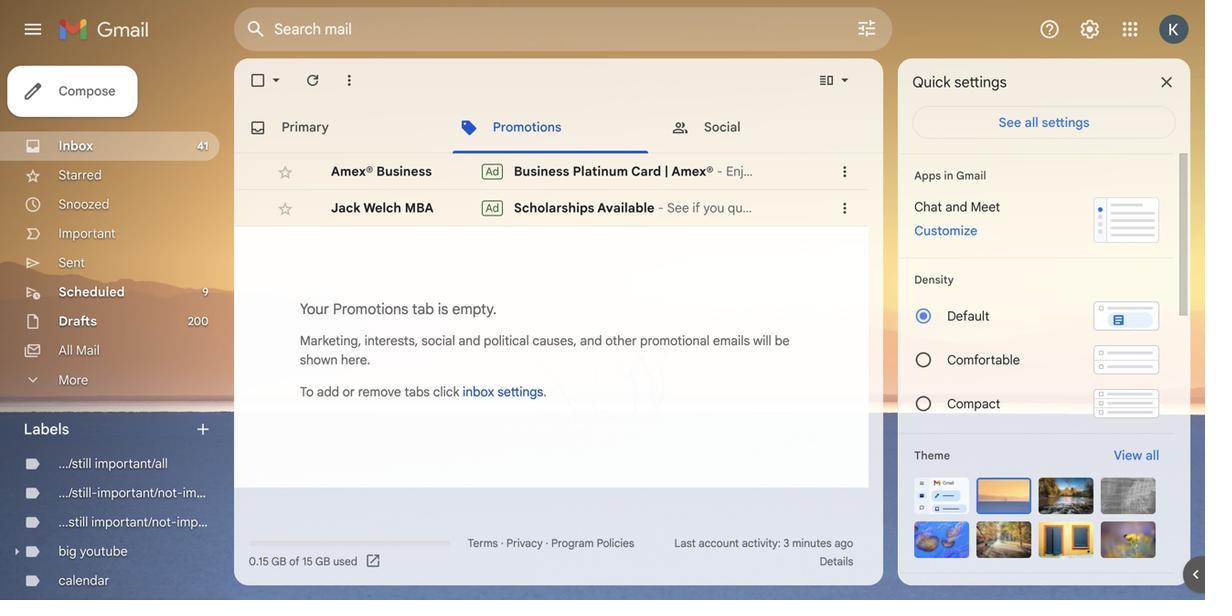 Task type: describe. For each thing, give the bounding box(es) containing it.
other
[[606, 333, 637, 349]]

scholarships available -
[[514, 200, 667, 216]]

2 amex® from the left
[[672, 164, 714, 180]]

promotions tab
[[445, 102, 656, 154]]

chat
[[915, 199, 943, 215]]

political
[[484, 333, 529, 349]]

0.15
[[249, 556, 269, 569]]

terms
[[468, 537, 498, 551]]

important/all
[[95, 456, 168, 472]]

inbox link
[[59, 138, 93, 154]]

big youtube
[[59, 544, 128, 560]]

settings inside button
[[1042, 115, 1090, 131]]

empty.
[[452, 300, 497, 319]]

account
[[699, 537, 739, 551]]

all
[[59, 343, 73, 359]]

drafts link
[[59, 314, 97, 330]]

last
[[675, 537, 696, 551]]

mba
[[405, 200, 434, 216]]

activity:
[[742, 537, 781, 551]]

chat and meet customize
[[915, 199, 1001, 239]]

settings inside promotions tab panel
[[498, 385, 544, 401]]

search mail image
[[240, 13, 273, 46]]

inbox
[[59, 138, 93, 154]]

view all
[[1114, 448, 1160, 464]]

be
[[775, 333, 790, 349]]

privacy
[[507, 537, 543, 551]]

tabs
[[405, 385, 430, 401]]

primary
[[282, 119, 329, 135]]

footer inside your promotions tab is empty. main content
[[234, 535, 869, 572]]

interests,
[[365, 333, 418, 349]]

200
[[188, 315, 209, 329]]

promotions inside tab
[[493, 119, 562, 135]]

row containing jack welch mba
[[234, 190, 869, 227]]

in
[[944, 169, 954, 183]]

big
[[59, 544, 77, 560]]

...still important/not-important
[[59, 515, 234, 531]]

snoozed link
[[59, 197, 109, 213]]

starred link
[[59, 167, 102, 183]]

more
[[59, 373, 88, 389]]

youtube
[[80, 544, 128, 560]]

jack
[[331, 200, 361, 216]]

comfortable
[[948, 352, 1020, 368]]

sent link
[[59, 255, 85, 271]]

promotions tab panel
[[234, 154, 869, 488]]

.../still
[[59, 456, 91, 472]]

all for view
[[1146, 448, 1160, 464]]

is
[[438, 300, 449, 319]]

...still important/not-important link
[[59, 515, 234, 531]]

see all settings button
[[913, 106, 1176, 139]]

view
[[1114, 448, 1143, 464]]

labels navigation
[[0, 59, 240, 601]]

important/not- for ...still
[[91, 515, 177, 531]]

.
[[544, 385, 547, 401]]

.../still-important/not-important link
[[59, 486, 240, 502]]

snoozed
[[59, 197, 109, 213]]

shown
[[300, 353, 338, 369]]

customize
[[915, 223, 978, 239]]

15
[[302, 556, 313, 569]]

sent
[[59, 255, 85, 271]]

privacy link
[[507, 537, 543, 551]]

program policies link
[[551, 537, 635, 551]]

see
[[999, 115, 1022, 131]]

available
[[598, 200, 655, 216]]

apps
[[915, 169, 942, 183]]

remove
[[358, 385, 401, 401]]

here.
[[341, 353, 371, 369]]

main menu image
[[22, 18, 44, 40]]

density
[[915, 274, 954, 287]]

policies
[[597, 537, 635, 551]]

labels
[[24, 421, 69, 439]]

important
[[59, 226, 116, 242]]

1 business from the left
[[377, 164, 432, 180]]

important/not- for .../still-
[[97, 486, 183, 502]]

compose button
[[7, 66, 138, 117]]

settings image
[[1079, 18, 1101, 40]]

platinum
[[573, 164, 628, 180]]

welch
[[364, 200, 402, 216]]

row containing amex® business
[[234, 154, 869, 190]]

default
[[948, 309, 990, 325]]

view all button
[[1103, 445, 1171, 467]]

add
[[317, 385, 339, 401]]

ad for business platinum card | amex®
[[486, 165, 499, 179]]

Search mail text field
[[274, 20, 805, 38]]

business platinum card | amex® -
[[514, 164, 726, 180]]

terms · privacy · program policies
[[468, 537, 635, 551]]

important link
[[59, 226, 116, 242]]

apps in gmail
[[915, 169, 987, 183]]

labels heading
[[24, 421, 194, 439]]



Task type: locate. For each thing, give the bounding box(es) containing it.
last account activity: 3 minutes ago details
[[675, 537, 854, 569]]

settings
[[955, 73, 1007, 91], [1042, 115, 1090, 131], [498, 385, 544, 401]]

cell for business platinum card | amex® -
[[789, 163, 836, 181]]

all right view
[[1146, 448, 1160, 464]]

amex® business
[[331, 164, 432, 180]]

your promotions tab is empty. main content
[[234, 59, 884, 586]]

0 horizontal spatial all
[[1025, 115, 1039, 131]]

1 horizontal spatial all
[[1146, 448, 1160, 464]]

2 gb from the left
[[315, 556, 330, 569]]

0 horizontal spatial amex®
[[331, 164, 373, 180]]

0 horizontal spatial business
[[377, 164, 432, 180]]

1 vertical spatial -
[[658, 200, 664, 216]]

0 vertical spatial important
[[183, 486, 240, 502]]

support image
[[1039, 18, 1061, 40]]

row up scholarships
[[234, 154, 869, 190]]

1 horizontal spatial gb
[[315, 556, 330, 569]]

meet
[[971, 199, 1001, 215]]

.../still important/all link
[[59, 456, 168, 472]]

2 ad from the top
[[486, 202, 499, 215]]

settings right inbox
[[498, 385, 544, 401]]

·
[[501, 537, 504, 551], [546, 537, 549, 551]]

tab
[[412, 300, 434, 319]]

1 horizontal spatial settings
[[955, 73, 1007, 91]]

None search field
[[234, 7, 893, 51]]

will
[[754, 333, 772, 349]]

customize button
[[904, 220, 989, 242]]

and up customize
[[946, 199, 968, 215]]

important up ...still important/not-important
[[183, 486, 240, 502]]

cell
[[789, 163, 836, 181], [789, 199, 836, 218]]

all for see
[[1025, 115, 1039, 131]]

emails
[[713, 333, 750, 349]]

0 horizontal spatial gb
[[271, 556, 287, 569]]

gmail image
[[59, 11, 158, 48]]

quick settings
[[913, 73, 1007, 91]]

or
[[343, 385, 355, 401]]

2 vertical spatial settings
[[498, 385, 544, 401]]

all mail
[[59, 343, 100, 359]]

2 horizontal spatial and
[[946, 199, 968, 215]]

used
[[333, 556, 358, 569]]

drafts
[[59, 314, 97, 330]]

footer containing terms
[[234, 535, 869, 572]]

business up mba
[[377, 164, 432, 180]]

footer
[[234, 535, 869, 572]]

1 amex® from the left
[[331, 164, 373, 180]]

details link
[[820, 556, 854, 569]]

marketing, interests, social and political causes, and other promotional emails will be shown here.
[[300, 333, 790, 369]]

1 vertical spatial ad
[[486, 202, 499, 215]]

tab list containing primary
[[234, 102, 884, 154]]

- down social
[[717, 164, 723, 180]]

1 cell from the top
[[789, 163, 836, 181]]

calendar link
[[59, 574, 109, 590]]

scholarships
[[514, 200, 595, 216]]

marketing,
[[300, 333, 362, 349]]

promotions up scholarships
[[493, 119, 562, 135]]

1 horizontal spatial promotions
[[493, 119, 562, 135]]

scheduled link
[[59, 284, 125, 300]]

1 vertical spatial settings
[[1042, 115, 1090, 131]]

0 vertical spatial settings
[[955, 73, 1007, 91]]

all right see
[[1025, 115, 1039, 131]]

important/not- down .../still-important/not-important
[[91, 515, 177, 531]]

promotions up interests,
[[333, 300, 409, 319]]

0 vertical spatial ad
[[486, 165, 499, 179]]

quick settings element
[[913, 73, 1007, 106]]

0 horizontal spatial ·
[[501, 537, 504, 551]]

calendar
[[59, 574, 109, 590]]

social
[[704, 119, 741, 135]]

social tab
[[657, 102, 867, 154]]

important for .../still-important/not-important
[[183, 486, 240, 502]]

settings right see
[[1042, 115, 1090, 131]]

1 vertical spatial promotions
[[333, 300, 409, 319]]

2 row from the top
[[234, 190, 869, 227]]

3
[[784, 537, 790, 551]]

1 horizontal spatial -
[[717, 164, 723, 180]]

1 vertical spatial important
[[177, 515, 234, 531]]

follow link to manage storage image
[[365, 553, 383, 572]]

and inside chat and meet customize
[[946, 199, 968, 215]]

2 horizontal spatial settings
[[1042, 115, 1090, 131]]

program
[[551, 537, 594, 551]]

· right privacy
[[546, 537, 549, 551]]

9
[[202, 286, 209, 300]]

all
[[1025, 115, 1039, 131], [1146, 448, 1160, 464]]

your promotions tab is empty.
[[300, 300, 497, 319]]

and left other
[[580, 333, 602, 349]]

2 · from the left
[[546, 537, 549, 551]]

settings right quick at the top of page
[[955, 73, 1007, 91]]

1 vertical spatial all
[[1146, 448, 1160, 464]]

details
[[820, 556, 854, 569]]

of
[[289, 556, 300, 569]]

amex® up the "jack"
[[331, 164, 373, 180]]

click
[[433, 385, 460, 401]]

gb
[[271, 556, 287, 569], [315, 556, 330, 569]]

toggle split pane mode image
[[818, 71, 836, 90]]

· right terms
[[501, 537, 504, 551]]

1 · from the left
[[501, 537, 504, 551]]

card
[[631, 164, 661, 180]]

tab list
[[234, 102, 884, 154]]

all mail link
[[59, 343, 100, 359]]

1 row from the top
[[234, 154, 869, 190]]

more button
[[0, 366, 220, 395]]

theme
[[915, 450, 951, 463]]

1 vertical spatial cell
[[789, 199, 836, 218]]

...still
[[59, 515, 88, 531]]

important for ...still important/not-important
[[177, 515, 234, 531]]

ad down promotions tab
[[486, 165, 499, 179]]

1 gb from the left
[[271, 556, 287, 569]]

your
[[300, 300, 329, 319]]

1 horizontal spatial amex®
[[672, 164, 714, 180]]

business
[[377, 164, 432, 180], [514, 164, 570, 180]]

important/not- up ...still important/not-important
[[97, 486, 183, 502]]

compact
[[948, 396, 1001, 412]]

0 horizontal spatial and
[[459, 333, 481, 349]]

2 business from the left
[[514, 164, 570, 180]]

0.15 gb of 15 gb used
[[249, 556, 358, 569]]

to
[[300, 385, 314, 401]]

0 horizontal spatial promotions
[[333, 300, 409, 319]]

ad
[[486, 165, 499, 179], [486, 202, 499, 215]]

cell for scholarships available -
[[789, 199, 836, 218]]

row down 'platinum'
[[234, 190, 869, 227]]

.../still-important/not-important
[[59, 486, 240, 502]]

0 vertical spatial promotions
[[493, 119, 562, 135]]

ad for scholarships available
[[486, 202, 499, 215]]

0 vertical spatial important/not-
[[97, 486, 183, 502]]

scheduled
[[59, 284, 125, 300]]

refresh image
[[304, 71, 322, 90]]

1 ad from the top
[[486, 165, 499, 179]]

to add or remove tabs click inbox settings .
[[300, 385, 547, 401]]

2 cell from the top
[[789, 199, 836, 218]]

0 horizontal spatial -
[[658, 200, 664, 216]]

theme element
[[915, 447, 951, 466]]

-
[[717, 164, 723, 180], [658, 200, 664, 216]]

compose
[[59, 83, 116, 99]]

gb right 15
[[315, 556, 330, 569]]

starred
[[59, 167, 102, 183]]

row
[[234, 154, 869, 190], [234, 190, 869, 227]]

minutes
[[793, 537, 832, 551]]

see all settings
[[999, 115, 1090, 131]]

1 horizontal spatial and
[[580, 333, 602, 349]]

0 horizontal spatial settings
[[498, 385, 544, 401]]

amex® right |
[[672, 164, 714, 180]]

ad left scholarships
[[486, 202, 499, 215]]

display density element
[[915, 274, 1160, 287]]

terms link
[[468, 537, 498, 551]]

primary tab
[[234, 102, 444, 154]]

important/not-
[[97, 486, 183, 502], [91, 515, 177, 531]]

quick
[[913, 73, 951, 91]]

41
[[197, 140, 209, 153]]

and right social
[[459, 333, 481, 349]]

1 horizontal spatial ·
[[546, 537, 549, 551]]

business up scholarships
[[514, 164, 570, 180]]

gmail
[[957, 169, 987, 183]]

gb left of
[[271, 556, 287, 569]]

|
[[665, 164, 669, 180]]

advanced search options image
[[849, 10, 885, 47]]

promotions inside tab panel
[[333, 300, 409, 319]]

0 vertical spatial all
[[1025, 115, 1039, 131]]

1 vertical spatial important/not-
[[91, 515, 177, 531]]

1 horizontal spatial business
[[514, 164, 570, 180]]

- right the available
[[658, 200, 664, 216]]

important down .../still-important/not-important
[[177, 515, 234, 531]]

0 vertical spatial cell
[[789, 163, 836, 181]]

0 vertical spatial -
[[717, 164, 723, 180]]



Task type: vqa. For each thing, say whether or not it's contained in the screenshot.
calendar 'link'
yes



